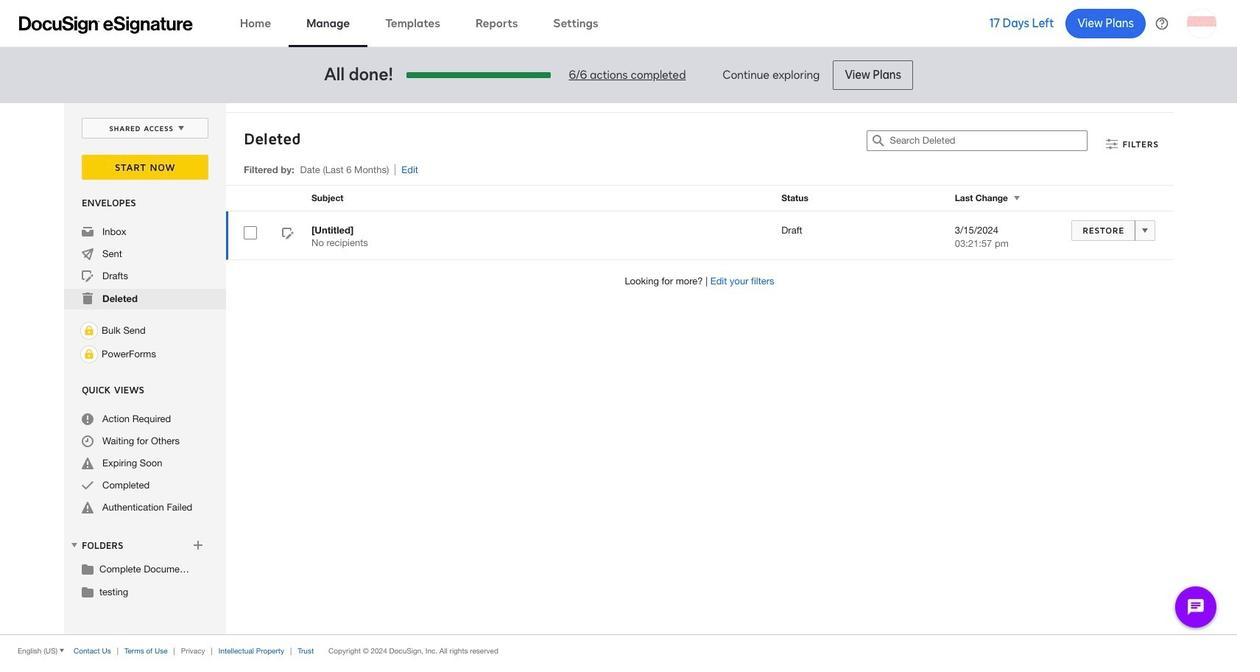 Task type: vqa. For each thing, say whether or not it's contained in the screenshot.
action required ICON
yes



Task type: describe. For each thing, give the bounding box(es) containing it.
Search Deleted text field
[[891, 131, 1088, 150]]

completed image
[[82, 480, 94, 492]]

alert image
[[82, 458, 94, 469]]

1 folder image from the top
[[82, 563, 94, 575]]

your uploaded profile image image
[[1188, 8, 1217, 38]]

secondary navigation region
[[64, 103, 1178, 634]]



Task type: locate. For each thing, give the bounding box(es) containing it.
alert image
[[82, 502, 94, 514]]

lock image
[[80, 322, 98, 340]]

clock image
[[82, 436, 94, 447]]

sent image
[[82, 248, 94, 260]]

draft image
[[282, 228, 294, 242]]

1 vertical spatial folder image
[[82, 586, 94, 598]]

2 folder image from the top
[[82, 586, 94, 598]]

docusign esignature image
[[19, 16, 193, 34]]

draft image
[[82, 270, 94, 282]]

action required image
[[82, 413, 94, 425]]

folder image
[[82, 563, 94, 575], [82, 586, 94, 598]]

inbox image
[[82, 226, 94, 238]]

trash image
[[82, 293, 94, 304]]

lock image
[[80, 346, 98, 363]]

more info region
[[0, 634, 1238, 666]]

0 vertical spatial folder image
[[82, 563, 94, 575]]

view folders image
[[69, 539, 80, 551]]



